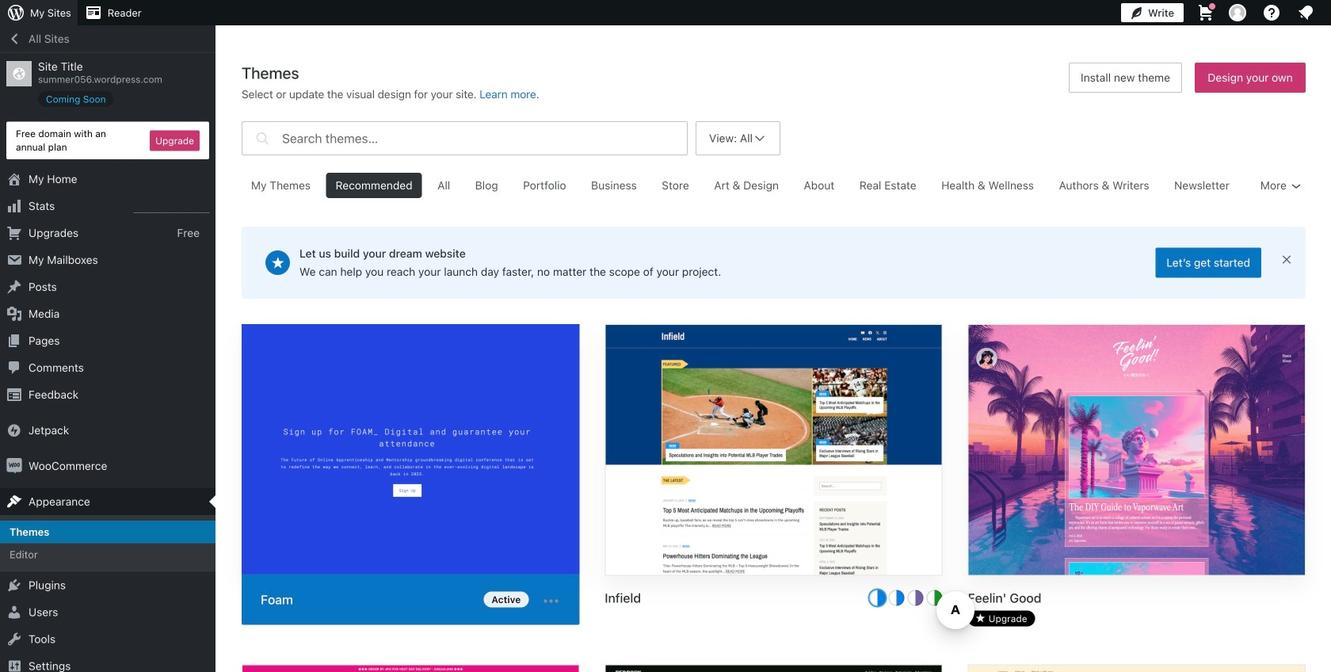 Task type: locate. For each thing, give the bounding box(es) containing it.
1 vertical spatial img image
[[6, 458, 22, 474]]

cakely is a business theme perfect for bakers or cake makers with a vibrant colour. image
[[243, 666, 579, 672]]

1 img image from the top
[[6, 423, 22, 438]]

None search field
[[242, 117, 688, 159]]

0 vertical spatial img image
[[6, 423, 22, 438]]

Search search field
[[282, 122, 687, 155]]

my profile image
[[1230, 4, 1247, 21]]

inspired by the iconic worlds of minecraft and minetest, bedrock is a blog theme that reminds the immersive experience of these games. image
[[606, 666, 942, 672]]

img image
[[6, 423, 22, 438], [6, 458, 22, 474]]

my shopping cart image
[[1197, 3, 1216, 22]]



Task type: vqa. For each thing, say whether or not it's contained in the screenshot.
Dismiss domain name promotion ICON
no



Task type: describe. For each thing, give the bounding box(es) containing it.
a blog theme with a bold vaporwave aesthetic. its nostalgic atmosphere pays homage to the 80s and early 90s. image
[[969, 325, 1306, 578]]

manage your notifications image
[[1297, 3, 1316, 22]]

help image
[[1263, 3, 1282, 22]]

more options for theme foam image
[[542, 592, 561, 611]]

foam is a simple theme that supports full-site editing. it comes with a set of minimal templates and design settings that can be manipulated through global styles. use it to build something beautiful. image
[[242, 324, 580, 578]]

a cheerful wordpress blogging theme dedicated to all things homemade and delightful. image
[[969, 666, 1306, 672]]

open search image
[[252, 117, 272, 159]]

dismiss image
[[1281, 253, 1294, 266]]

highest hourly views 0 image
[[134, 203, 209, 213]]

2 img image from the top
[[6, 458, 22, 474]]

a passionate sports fan blog celebrating your favorite game. image
[[606, 325, 942, 578]]



